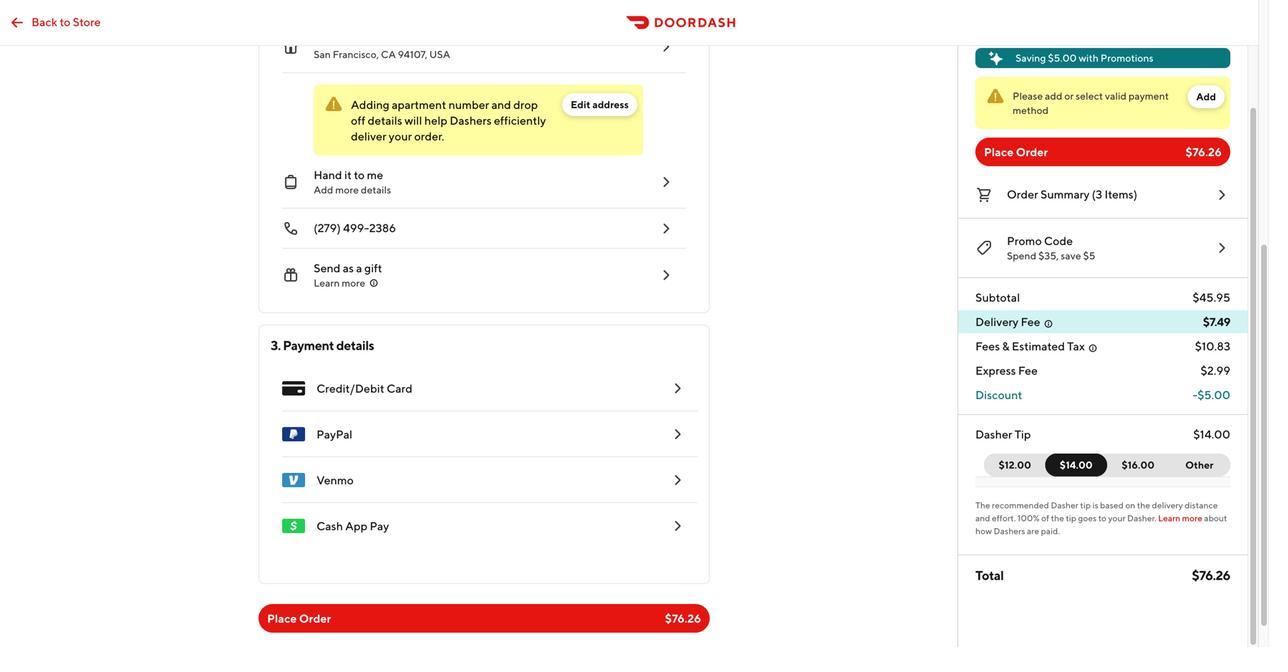 Task type: locate. For each thing, give the bounding box(es) containing it.
0 vertical spatial and
[[492, 98, 511, 111]]

$76.26
[[1186, 145, 1223, 159], [1193, 568, 1231, 583], [665, 612, 702, 625]]

based
[[1101, 500, 1124, 510]]

more down the as
[[342, 277, 365, 289]]

1 vertical spatial dashers
[[994, 526, 1026, 536]]

$7.49
[[1204, 315, 1231, 329]]

add down the hand
[[314, 184, 333, 196]]

learn more link
[[1159, 513, 1203, 523]]

2 vertical spatial order
[[299, 612, 331, 625]]

edit
[[571, 99, 591, 110]]

promo code spend $35, save $5
[[1008, 234, 1096, 262]]

1 vertical spatial $5.00
[[1198, 388, 1231, 402]]

1 add new payment method image from the top
[[669, 380, 687, 397]]

your down based
[[1109, 513, 1126, 523]]

menu containing credit/debit card
[[271, 365, 698, 549]]

1010
[[314, 33, 339, 46]]

0 vertical spatial place
[[985, 145, 1014, 159]]

your down will
[[389, 129, 412, 143]]

tip left goes
[[1066, 513, 1077, 523]]

1 horizontal spatial your
[[1109, 513, 1126, 523]]

94107,
[[398, 48, 428, 60]]

1 vertical spatial add new payment method image
[[669, 517, 687, 535]]

tip
[[1015, 427, 1032, 441]]

$12.00
[[999, 459, 1032, 471]]

recommended
[[993, 500, 1050, 510]]

0 vertical spatial tip
[[1081, 500, 1091, 510]]

0 vertical spatial your
[[389, 129, 412, 143]]

help
[[425, 114, 448, 127]]

details down adding
[[368, 114, 403, 127]]

1 vertical spatial $14.00
[[1060, 459, 1093, 471]]

number
[[449, 98, 489, 111]]

send as a gift
[[314, 261, 382, 275]]

1 horizontal spatial dashers
[[994, 526, 1026, 536]]

and
[[492, 98, 511, 111], [976, 513, 991, 523]]

1 vertical spatial and
[[976, 513, 991, 523]]

0 horizontal spatial your
[[389, 129, 412, 143]]

more
[[335, 184, 359, 196], [342, 277, 365, 289], [1183, 513, 1203, 523]]

learn more down delivery
[[1159, 513, 1203, 523]]

1 horizontal spatial add
[[1197, 91, 1217, 102]]

effort.
[[992, 513, 1016, 523]]

learn more button
[[314, 276, 380, 290]]

2 add new payment method image from the top
[[669, 517, 687, 535]]

1 horizontal spatial learn
[[1159, 513, 1181, 523]]

or
[[1065, 90, 1074, 102]]

1 horizontal spatial the
[[1138, 500, 1151, 510]]

details inside hand it to me add more details
[[361, 184, 391, 196]]

1 vertical spatial the
[[1052, 513, 1065, 523]]

order
[[1017, 145, 1049, 159], [1008, 187, 1039, 201], [299, 612, 331, 625]]

more down distance
[[1183, 513, 1203, 523]]

1 horizontal spatial learn more
[[1159, 513, 1203, 523]]

$14.00 inside button
[[1060, 459, 1093, 471]]

2 horizontal spatial to
[[1099, 513, 1107, 523]]

1 vertical spatial dasher
[[1051, 500, 1079, 510]]

to inside back to store link
[[60, 15, 71, 29]]

add
[[1197, 91, 1217, 102], [314, 184, 333, 196]]

your
[[389, 129, 412, 143], [1109, 513, 1126, 523]]

1 vertical spatial add
[[314, 184, 333, 196]]

0 horizontal spatial tip
[[1066, 513, 1077, 523]]

status
[[976, 77, 1231, 129]]

1 vertical spatial place order
[[267, 612, 331, 625]]

more inside hand it to me add more details
[[335, 184, 359, 196]]

add right payment
[[1197, 91, 1217, 102]]

order summary (3 items) button
[[976, 183, 1231, 206]]

0 vertical spatial to
[[60, 15, 71, 29]]

address
[[593, 99, 629, 110]]

order.
[[414, 129, 445, 143]]

2386
[[369, 221, 396, 235]]

more down it
[[335, 184, 359, 196]]

3. payment
[[271, 338, 334, 353]]

details up credit/debit
[[336, 338, 374, 353]]

0 vertical spatial more
[[335, 184, 359, 196]]

1 vertical spatial order
[[1008, 187, 1039, 201]]

credit/debit card
[[317, 382, 413, 395]]

0 vertical spatial dashers
[[450, 114, 492, 127]]

fee down 'fees & estimated'
[[1019, 364, 1038, 377]]

efficiently
[[494, 114, 546, 127]]

paid.
[[1042, 526, 1061, 536]]

drop
[[514, 98, 538, 111]]

details down me
[[361, 184, 391, 196]]

tip left is
[[1081, 500, 1091, 510]]

to right it
[[354, 168, 365, 182]]

1 horizontal spatial dasher
[[1051, 500, 1079, 510]]

1 vertical spatial to
[[354, 168, 365, 182]]

0 horizontal spatial learn more
[[314, 277, 365, 289]]

paypal
[[317, 427, 353, 441]]

2 vertical spatial $76.26
[[665, 612, 702, 625]]

$14.00 up is
[[1060, 459, 1093, 471]]

$14.00 up other
[[1194, 427, 1231, 441]]

fee
[[1021, 315, 1041, 329], [1019, 364, 1038, 377]]

1 vertical spatial add new payment method image
[[669, 426, 687, 443]]

back
[[32, 15, 57, 29]]

(279) 499-2386 button
[[271, 209, 687, 249]]

-$5.00
[[1193, 388, 1231, 402]]

$5.00 down $2.99
[[1198, 388, 1231, 402]]

0 horizontal spatial place
[[267, 612, 297, 625]]

to inside the recommended dasher tip is based on the delivery distance and effort. 100% of the tip goes to your dasher.
[[1099, 513, 1107, 523]]

$5.00 for saving
[[1049, 52, 1077, 64]]

with
[[1079, 52, 1099, 64]]

0 horizontal spatial add
[[314, 184, 333, 196]]

is
[[1093, 500, 1099, 510]]

1 horizontal spatial $14.00
[[1194, 427, 1231, 441]]

dasher left "tip"
[[976, 427, 1013, 441]]

add new payment method image
[[669, 380, 687, 397], [669, 426, 687, 443]]

details
[[368, 114, 403, 127], [361, 184, 391, 196], [336, 338, 374, 353]]

0 vertical spatial fee
[[1021, 315, 1041, 329]]

1 horizontal spatial to
[[354, 168, 365, 182]]

the up dasher.
[[1138, 500, 1151, 510]]

1 vertical spatial more
[[342, 277, 365, 289]]

0 vertical spatial add new payment method image
[[669, 380, 687, 397]]

$5.00 inside 'button'
[[1049, 52, 1077, 64]]

add button
[[1188, 85, 1225, 108]]

details inside adding apartment number and drop off details will help dashers efficiently deliver your order.
[[368, 114, 403, 127]]

add inside hand it to me add more details
[[314, 184, 333, 196]]

1 vertical spatial your
[[1109, 513, 1126, 523]]

adding apartment number and drop off details will help dashers efficiently deliver your order. status
[[314, 85, 644, 156]]

code
[[1045, 234, 1074, 248]]

dashers down effort.
[[994, 526, 1026, 536]]

and left 'drop'
[[492, 98, 511, 111]]

of
[[1042, 513, 1050, 523]]

credit/debit
[[317, 382, 385, 395]]

and down the
[[976, 513, 991, 523]]

dashers inside about how dashers are paid.
[[994, 526, 1026, 536]]

0 vertical spatial add
[[1197, 91, 1217, 102]]

2 vertical spatial more
[[1183, 513, 1203, 523]]

2 add new payment method image from the top
[[669, 426, 687, 443]]

0 vertical spatial order
[[1017, 145, 1049, 159]]

0 vertical spatial learn more
[[314, 277, 365, 289]]

items)
[[1105, 187, 1138, 201]]

0 horizontal spatial the
[[1052, 513, 1065, 523]]

express fee
[[976, 364, 1038, 377]]

to down is
[[1099, 513, 1107, 523]]

1 vertical spatial $76.26
[[1193, 568, 1231, 583]]

2 vertical spatial to
[[1099, 513, 1107, 523]]

$35,
[[1039, 250, 1059, 262]]

dasher up goes
[[1051, 500, 1079, 510]]

0 horizontal spatial and
[[492, 98, 511, 111]]

1 add new payment method image from the top
[[669, 472, 687, 489]]

payment
[[1129, 90, 1170, 102]]

saving $5.00 with promotions
[[1016, 52, 1154, 64]]

learn down delivery
[[1159, 513, 1181, 523]]

0 vertical spatial $5.00
[[1049, 52, 1077, 64]]

0 horizontal spatial to
[[60, 15, 71, 29]]

$5
[[1084, 250, 1096, 262]]

$5.00 left with
[[1049, 52, 1077, 64]]

to
[[60, 15, 71, 29], [354, 168, 365, 182], [1099, 513, 1107, 523]]

0 horizontal spatial $14.00
[[1060, 459, 1093, 471]]

discount
[[976, 388, 1023, 402]]

0 vertical spatial add new payment method image
[[669, 472, 687, 489]]

0 vertical spatial place order
[[985, 145, 1049, 159]]

to right the back at left top
[[60, 15, 71, 29]]

goes
[[1079, 513, 1097, 523]]

total
[[976, 568, 1004, 583]]

1 vertical spatial details
[[361, 184, 391, 196]]

add inside button
[[1197, 91, 1217, 102]]

learn more
[[314, 277, 365, 289], [1159, 513, 1203, 523]]

100%
[[1018, 513, 1040, 523]]

tip amount option group
[[985, 454, 1231, 477]]

Other button
[[1169, 454, 1231, 477]]

hand
[[314, 168, 342, 182]]

0 horizontal spatial dashers
[[450, 114, 492, 127]]

dasher inside the recommended dasher tip is based on the delivery distance and effort. 100% of the tip goes to your dasher.
[[1051, 500, 1079, 510]]

the
[[976, 500, 991, 510]]

0 vertical spatial learn
[[314, 277, 340, 289]]

0 vertical spatial dasher
[[976, 427, 1013, 441]]

dashers down number
[[450, 114, 492, 127]]

the right of
[[1052, 513, 1065, 523]]

$5.00 for -
[[1198, 388, 1231, 402]]

learn more down send as a gift
[[314, 277, 365, 289]]

0 vertical spatial details
[[368, 114, 403, 127]]

your inside the recommended dasher tip is based on the delivery distance and effort. 100% of the tip goes to your dasher.
[[1109, 513, 1126, 523]]

add new payment method image for cash app pay
[[669, 517, 687, 535]]

1 horizontal spatial and
[[976, 513, 991, 523]]

express
[[976, 364, 1017, 377]]

0 horizontal spatial learn
[[314, 277, 340, 289]]

$2.99
[[1201, 364, 1231, 377]]

0 horizontal spatial $5.00
[[1049, 52, 1077, 64]]

1 horizontal spatial $5.00
[[1198, 388, 1231, 402]]

add new payment method image
[[669, 472, 687, 489], [669, 517, 687, 535]]

it
[[345, 168, 352, 182]]

will
[[405, 114, 422, 127]]

1 vertical spatial learn more
[[1159, 513, 1203, 523]]

$10.83
[[1196, 339, 1231, 353]]

spend
[[1008, 250, 1037, 262]]

learn down send at the left of the page
[[314, 277, 340, 289]]

back to store link
[[0, 8, 109, 37]]

0 vertical spatial $14.00
[[1194, 427, 1231, 441]]

fee up 'estimated'
[[1021, 315, 1041, 329]]

st
[[366, 33, 377, 46]]

add
[[1046, 90, 1063, 102]]

learn
[[314, 277, 340, 289], [1159, 513, 1181, 523]]

menu
[[271, 365, 698, 549]]

more inside button
[[342, 277, 365, 289]]



Task type: describe. For each thing, give the bounding box(es) containing it.
0 vertical spatial the
[[1138, 500, 1151, 510]]

dasher tip
[[976, 427, 1032, 441]]

add new payment method image for credit/debit card
[[669, 380, 687, 397]]

show menu image
[[282, 377, 305, 400]]

san
[[314, 48, 331, 60]]

and inside the recommended dasher tip is based on the delivery distance and effort. 100% of the tip goes to your dasher.
[[976, 513, 991, 523]]

(279)
[[314, 221, 341, 235]]

1 vertical spatial fee
[[1019, 364, 1038, 377]]

499-
[[343, 221, 369, 235]]

your inside adding apartment number and drop off details will help dashers efficiently deliver your order.
[[389, 129, 412, 143]]

gift
[[365, 261, 382, 275]]

please add or select valid payment method
[[1013, 90, 1170, 116]]

other
[[1186, 459, 1214, 471]]

distance
[[1185, 500, 1219, 510]]

back to store
[[32, 15, 101, 29]]

ca
[[381, 48, 396, 60]]

francisco,
[[333, 48, 379, 60]]

1010 16th st san francisco,  ca 94107,  usa
[[314, 33, 451, 60]]

1 vertical spatial place
[[267, 612, 297, 625]]

0 horizontal spatial place order
[[267, 612, 331, 625]]

delivery
[[1153, 500, 1184, 510]]

pay
[[370, 519, 389, 533]]

1 vertical spatial learn
[[1159, 513, 1181, 523]]

order inside 'button'
[[1008, 187, 1039, 201]]

subtotal
[[976, 291, 1021, 304]]

valid
[[1106, 90, 1127, 102]]

save
[[1061, 250, 1082, 262]]

fees & estimated
[[976, 339, 1066, 353]]

edit address button
[[562, 93, 638, 116]]

please
[[1013, 90, 1044, 102]]

me
[[367, 168, 383, 182]]

delivery
[[976, 315, 1019, 329]]

deliver
[[351, 129, 387, 143]]

$16.00
[[1122, 459, 1155, 471]]

tax
[[1068, 339, 1086, 353]]

2 vertical spatial details
[[336, 338, 374, 353]]

how
[[976, 526, 993, 536]]

card
[[387, 382, 413, 395]]

edit address
[[571, 99, 629, 110]]

method
[[1013, 104, 1049, 116]]

promotions
[[1101, 52, 1154, 64]]

cash app pay
[[317, 519, 389, 533]]

details for off
[[368, 114, 403, 127]]

are
[[1027, 526, 1040, 536]]

adding apartment number and drop off details will help dashers efficiently deliver your order.
[[351, 98, 546, 143]]

1 horizontal spatial place
[[985, 145, 1014, 159]]

the recommended dasher tip is based on the delivery distance and effort. 100% of the tip goes to your dasher.
[[976, 500, 1219, 523]]

dasher.
[[1128, 513, 1157, 523]]

usa
[[430, 48, 451, 60]]

select
[[1076, 90, 1104, 102]]

summary
[[1041, 187, 1090, 201]]

off
[[351, 114, 366, 127]]

about how dashers are paid.
[[976, 513, 1228, 536]]

$14.00 button
[[1046, 454, 1108, 477]]

to inside hand it to me add more details
[[354, 168, 365, 182]]

&
[[1003, 339, 1010, 353]]

learn more inside button
[[314, 277, 365, 289]]

dashers inside adding apartment number and drop off details will help dashers efficiently deliver your order.
[[450, 114, 492, 127]]

$45.95
[[1193, 291, 1231, 304]]

1 horizontal spatial place order
[[985, 145, 1049, 159]]

as
[[343, 261, 354, 275]]

1 horizontal spatial tip
[[1081, 500, 1091, 510]]

learn inside button
[[314, 277, 340, 289]]

status containing please add or select valid payment method
[[976, 77, 1231, 129]]

send
[[314, 261, 341, 275]]

and inside adding apartment number and drop off details will help dashers efficiently deliver your order.
[[492, 98, 511, 111]]

$12.00 button
[[985, 454, 1055, 477]]

-
[[1193, 388, 1198, 402]]

saving $5.00 with promotions button
[[976, 48, 1231, 68]]

adding
[[351, 98, 390, 111]]

a
[[356, 261, 362, 275]]

0 vertical spatial $76.26
[[1186, 145, 1223, 159]]

add new payment method image for paypal
[[669, 426, 687, 443]]

0 horizontal spatial dasher
[[976, 427, 1013, 441]]

1 vertical spatial tip
[[1066, 513, 1077, 523]]

3. payment details
[[271, 338, 374, 353]]

app
[[346, 519, 368, 533]]

fees
[[976, 339, 1001, 353]]

(3
[[1093, 187, 1103, 201]]

$16.00 button
[[1099, 454, 1170, 477]]

saving
[[1016, 52, 1047, 64]]

details for more
[[361, 184, 391, 196]]

venmo
[[317, 473, 354, 487]]

hand it to me add more details
[[314, 168, 391, 196]]

add new payment method image for venmo
[[669, 472, 687, 489]]

(279) 499-2386
[[314, 221, 396, 235]]

about
[[1205, 513, 1228, 523]]

cash
[[317, 519, 343, 533]]

store
[[73, 15, 101, 29]]

estimated
[[1012, 339, 1066, 353]]

order summary (3 items)
[[1008, 187, 1138, 201]]



Task type: vqa. For each thing, say whether or not it's contained in the screenshot.
blueberries,
no



